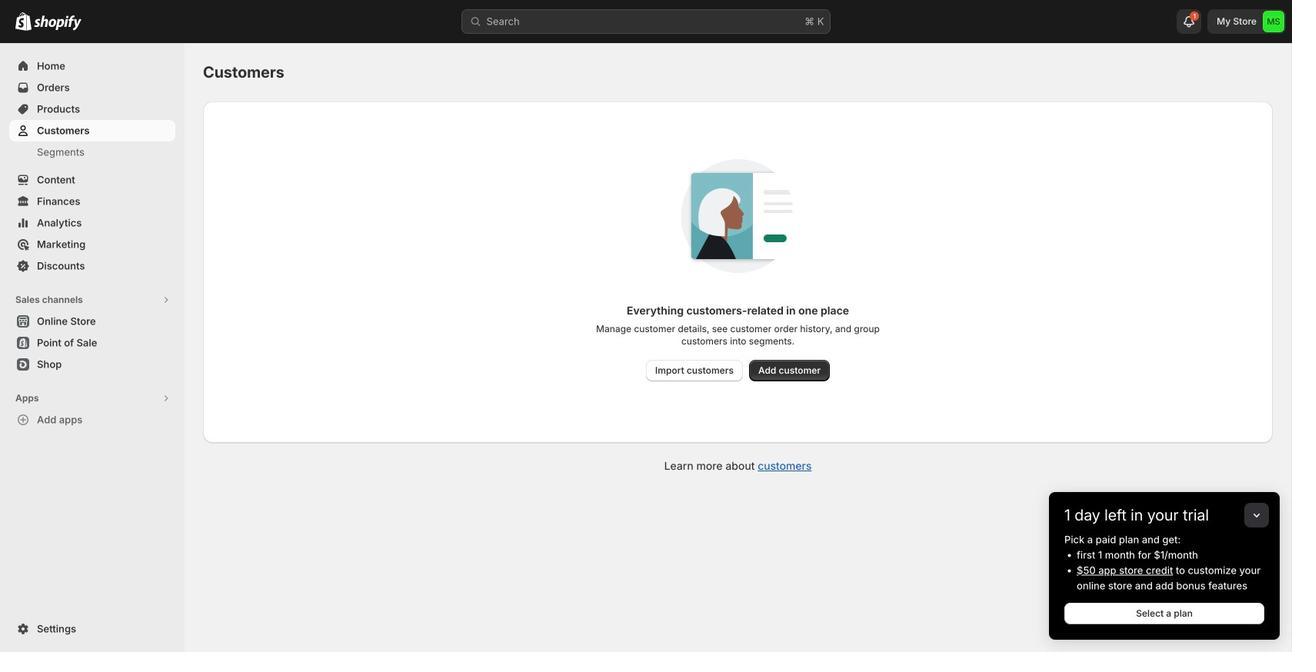 Task type: locate. For each thing, give the bounding box(es) containing it.
0 horizontal spatial shopify image
[[15, 12, 32, 31]]

1 horizontal spatial shopify image
[[34, 15, 82, 31]]

shopify image
[[15, 12, 32, 31], [34, 15, 82, 31]]



Task type: describe. For each thing, give the bounding box(es) containing it.
my store image
[[1263, 11, 1285, 32]]



Task type: vqa. For each thing, say whether or not it's contained in the screenshot.
my store icon
yes



